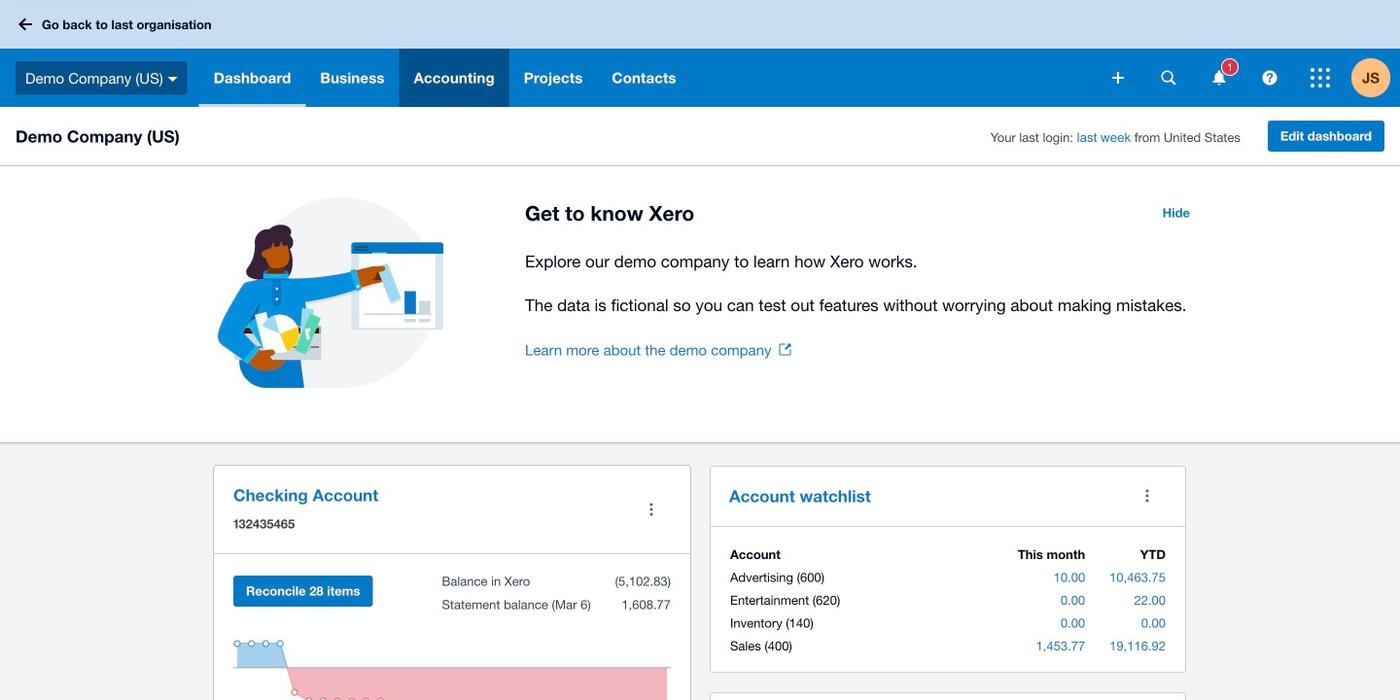 Task type: vqa. For each thing, say whether or not it's contained in the screenshot.
Contact Information
no



Task type: describe. For each thing, give the bounding box(es) containing it.
1 horizontal spatial svg image
[[1311, 68, 1331, 88]]



Task type: locate. For each thing, give the bounding box(es) containing it.
svg image
[[18, 18, 32, 31], [1162, 71, 1176, 85], [1213, 71, 1226, 85], [1263, 71, 1278, 85], [1113, 72, 1124, 84]]

banner
[[0, 0, 1401, 107]]

intro banner body element
[[525, 248, 1202, 319]]

manage menu toggle image
[[632, 490, 671, 529]]

svg image
[[1311, 68, 1331, 88], [168, 77, 178, 81]]

0 horizontal spatial svg image
[[168, 77, 178, 81]]



